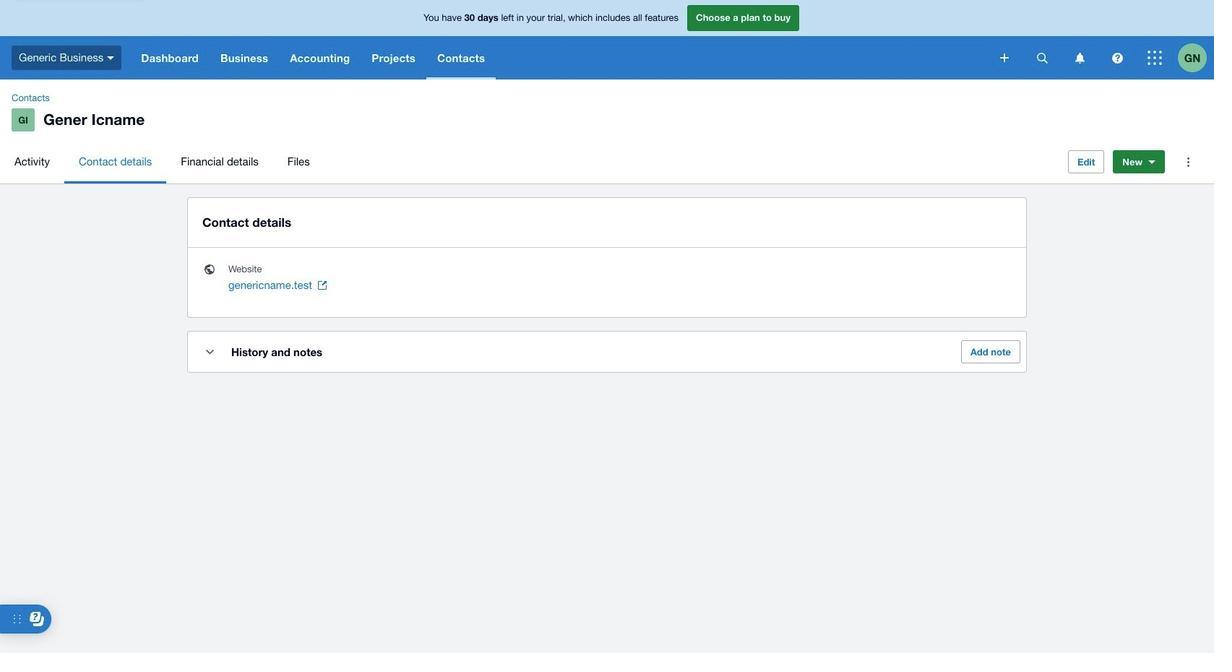 Task type: describe. For each thing, give the bounding box(es) containing it.
0 horizontal spatial svg image
[[107, 56, 114, 60]]

toggle image
[[206, 350, 214, 355]]

1 svg image from the left
[[1037, 52, 1048, 63]]

2 svg image from the left
[[1075, 52, 1085, 63]]



Task type: vqa. For each thing, say whether or not it's contained in the screenshot.
menu
yes



Task type: locate. For each thing, give the bounding box(es) containing it.
2 horizontal spatial svg image
[[1112, 52, 1123, 63]]

3 svg image from the left
[[1112, 52, 1123, 63]]

1 horizontal spatial svg image
[[1075, 52, 1085, 63]]

svg image
[[1148, 51, 1163, 65], [1001, 54, 1009, 62], [107, 56, 114, 60]]

menu
[[0, 140, 1057, 184]]

1 horizontal spatial svg image
[[1001, 54, 1009, 62]]

banner
[[0, 0, 1215, 80]]

2 horizontal spatial svg image
[[1148, 51, 1163, 65]]

actions menu image
[[1174, 148, 1203, 177]]

svg image
[[1037, 52, 1048, 63], [1075, 52, 1085, 63], [1112, 52, 1123, 63]]

0 horizontal spatial svg image
[[1037, 52, 1048, 63]]



